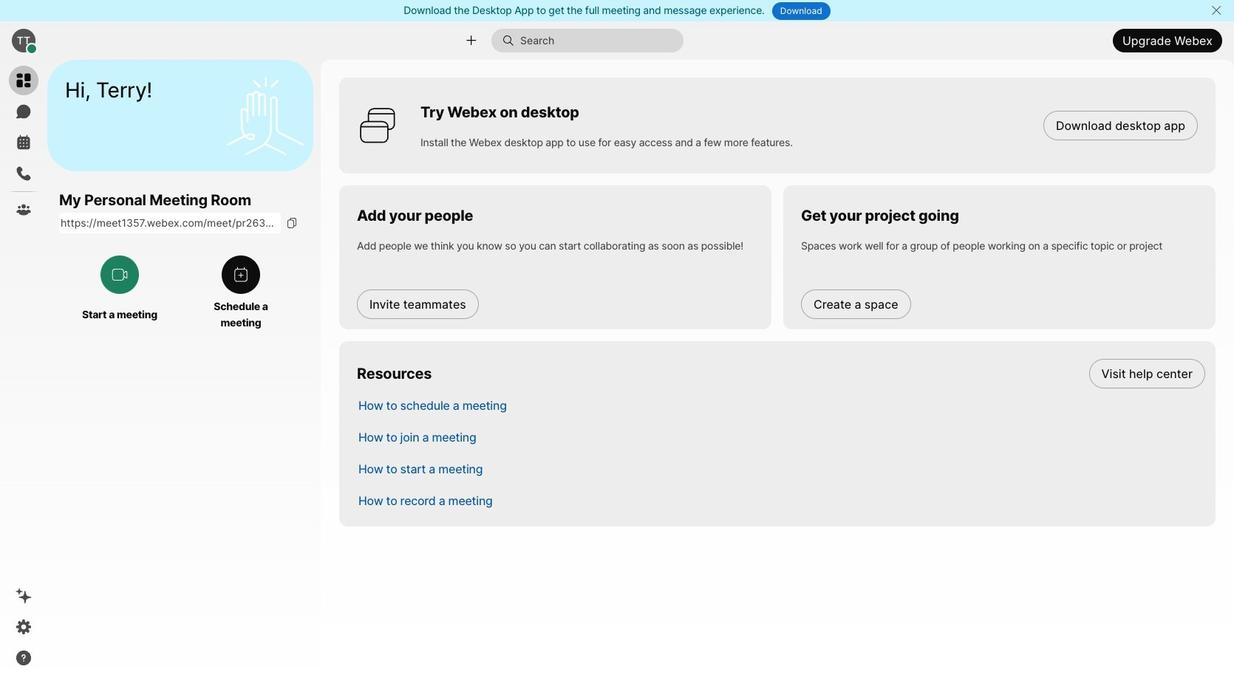 Task type: describe. For each thing, give the bounding box(es) containing it.
wrapper image
[[27, 44, 37, 54]]

two hands high fiving image
[[221, 71, 310, 160]]

settings image
[[15, 619, 33, 637]]

cancel_16 image
[[1211, 4, 1223, 16]]

teams, has no new notifications image
[[15, 201, 33, 219]]

schedule a meeting image
[[232, 266, 250, 284]]

help image
[[15, 650, 33, 668]]

messaging, has no new notifications image
[[15, 103, 33, 121]]



Task type: vqa. For each thing, say whether or not it's contained in the screenshot.
Calls icon
yes



Task type: locate. For each thing, give the bounding box(es) containing it.
navigation
[[0, 60, 47, 687]]

start a meeting image
[[111, 266, 129, 284]]

list item
[[347, 358, 1216, 390], [347, 390, 1216, 421], [347, 421, 1216, 453], [347, 453, 1216, 485], [347, 485, 1216, 517]]

what's new image
[[15, 588, 33, 606]]

None text field
[[59, 213, 281, 234]]

calls image
[[15, 165, 33, 183]]

meetings image
[[15, 134, 33, 152]]

connect people image
[[464, 34, 478, 48]]

4 list item from the top
[[347, 453, 1216, 485]]

dashboard image
[[15, 72, 33, 89]]

wrapper image
[[503, 35, 520, 47]]

5 list item from the top
[[347, 485, 1216, 517]]

2 list item from the top
[[347, 390, 1216, 421]]

3 list item from the top
[[347, 421, 1216, 453]]

click to copy your pmr address image
[[286, 218, 298, 229]]

1 list item from the top
[[347, 358, 1216, 390]]

webex tab list
[[9, 66, 38, 225]]



